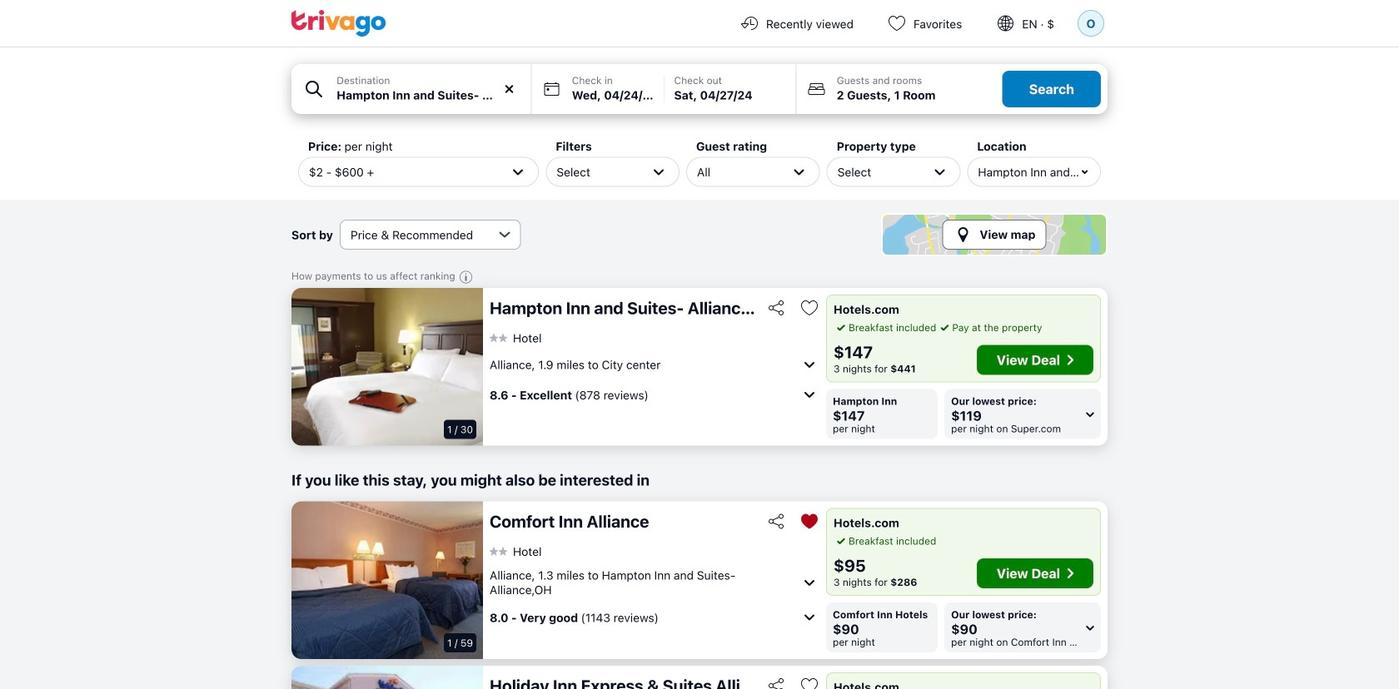 Task type: locate. For each thing, give the bounding box(es) containing it.
None field
[[292, 64, 531, 114]]

Where to? search field
[[337, 87, 521, 104]]

comfort inn alliance, (alliance, usa) image
[[292, 502, 483, 660]]

clear image
[[502, 82, 517, 97]]



Task type: describe. For each thing, give the bounding box(es) containing it.
hampton inn and suites- alliance,oh, (alliance, usa) image
[[292, 288, 483, 446]]

holiday inn express & suites alliance, (alliance, usa) image
[[292, 666, 483, 690]]

trivago logo image
[[292, 10, 386, 37]]



Task type: vqa. For each thing, say whether or not it's contained in the screenshot.
field
yes



